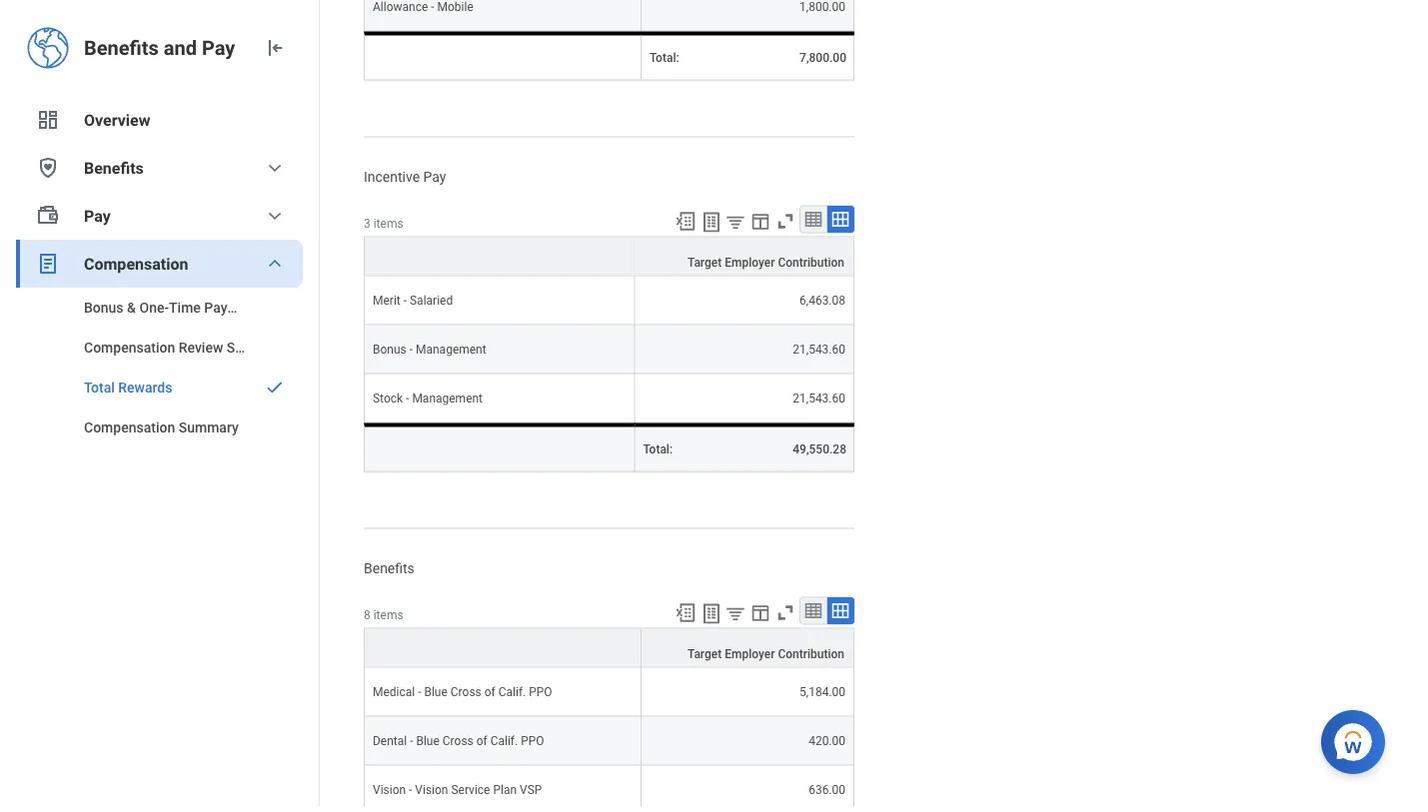 Task type: describe. For each thing, give the bounding box(es) containing it.
document alt image
[[36, 252, 60, 276]]

select to filter grid data image for incentive pay
[[725, 211, 747, 232]]

fullscreen image for incentive pay
[[775, 210, 797, 232]]

target employer contribution for incentive pay
[[688, 255, 845, 269]]

of for medical - blue cross of calif. ppo
[[485, 685, 496, 699]]

target employer contribution button for incentive pay
[[635, 237, 854, 275]]

salaried
[[410, 293, 453, 307]]

time
[[169, 299, 201, 316]]

of for dental - blue cross of calif. ppo
[[477, 734, 488, 748]]

compensation element
[[16, 288, 303, 448]]

cell for 49,550.28
[[364, 423, 635, 472]]

toolbar for incentive pay
[[666, 205, 855, 236]]

target employer contribution row for benefits
[[364, 628, 855, 668]]

- for dental
[[410, 734, 413, 748]]

review
[[179, 339, 223, 356]]

compensation for compensation review statement
[[84, 339, 175, 356]]

navigation pane region
[[0, 0, 320, 807]]

target for benefits
[[688, 647, 722, 661]]

merit
[[373, 293, 401, 307]]

select to filter grid data image for benefits
[[725, 603, 747, 624]]

click to view/edit grid preferences image
[[750, 210, 772, 232]]

benefits image
[[36, 156, 60, 180]]

one-
[[139, 299, 169, 316]]

420.00
[[809, 734, 846, 748]]

vision - vision service plan vsp
[[373, 783, 542, 797]]

row containing medical - blue cross of calif. ppo
[[364, 668, 855, 717]]

overview link
[[16, 96, 303, 144]]

bonus & one-time payments
[[84, 299, 267, 316]]

export to worksheets image
[[700, 602, 724, 626]]

dashboard image
[[36, 108, 60, 132]]

expand table image for benefits
[[831, 601, 851, 621]]

cross for medical
[[451, 685, 482, 699]]

incentive pay
[[364, 169, 446, 185]]

and
[[164, 36, 197, 59]]

- for merit
[[404, 293, 407, 307]]

- for medical
[[418, 685, 421, 699]]

chevron down small image for benefits
[[263, 156, 287, 180]]

expand table image for incentive pay
[[831, 209, 851, 229]]

management for bonus - management
[[416, 342, 486, 356]]

benefits and pay element
[[84, 34, 247, 62]]

benefits inside dropdown button
[[84, 158, 144, 177]]

benefits and pay
[[84, 36, 235, 59]]

medical - blue cross of calif. ppo
[[373, 685, 552, 699]]

0 vertical spatial pay
[[202, 36, 235, 59]]

summary
[[179, 419, 239, 436]]

ppo for dental - blue cross of calif. ppo
[[521, 734, 544, 748]]

rewards
[[118, 379, 172, 396]]

payments
[[204, 299, 267, 316]]

1 vertical spatial pay
[[423, 169, 446, 185]]

49,550.28
[[793, 442, 847, 456]]

employer for benefits
[[725, 647, 775, 661]]

benefits button
[[16, 144, 303, 192]]

items for benefits
[[374, 608, 403, 622]]

table image for incentive pay
[[804, 209, 824, 229]]

contribution for incentive pay
[[778, 255, 845, 269]]

compensation review statement
[[84, 339, 292, 356]]

blue for dental
[[416, 734, 440, 748]]

target employer contribution for benefits
[[688, 647, 845, 661]]

ppo for medical - blue cross of calif. ppo
[[529, 685, 552, 699]]

3 items
[[364, 216, 403, 230]]

management for stock - management
[[412, 391, 483, 405]]

compensation button
[[16, 240, 303, 288]]

transformation import image
[[263, 36, 287, 60]]

6 row from the top
[[364, 423, 855, 472]]

incentive
[[364, 169, 420, 185]]

cross for dental
[[443, 734, 474, 748]]

compensation review statement link
[[16, 328, 303, 368]]

21,543.60 for bonus - management
[[793, 342, 846, 356]]



Task type: locate. For each thing, give the bounding box(es) containing it.
select to filter grid data image right export to worksheets image
[[725, 211, 747, 232]]

management down "salaried"
[[416, 342, 486, 356]]

8 items
[[364, 608, 403, 622]]

5,184.00
[[800, 685, 846, 699]]

0 vertical spatial target
[[688, 255, 722, 269]]

target down export to worksheets image
[[688, 255, 722, 269]]

plan
[[493, 783, 517, 797]]

items right 8
[[374, 608, 403, 622]]

row containing merit - salaried
[[364, 276, 855, 325]]

pay right incentive
[[423, 169, 446, 185]]

chevron down small image inside compensation dropdown button
[[263, 252, 287, 276]]

total
[[84, 379, 115, 396]]

compensation up &
[[84, 254, 188, 273]]

vision
[[373, 783, 406, 797], [415, 783, 448, 797]]

1 vertical spatial cell
[[364, 423, 635, 472]]

21,543.60 down "6,463.08"
[[793, 342, 846, 356]]

calif. for medical - blue cross of calif. ppo
[[499, 685, 526, 699]]

compensation down total rewards at top left
[[84, 419, 175, 436]]

total rewards
[[84, 379, 172, 396]]

2 employer from the top
[[725, 647, 775, 661]]

ppo
[[529, 685, 552, 699], [521, 734, 544, 748]]

0 vertical spatial of
[[485, 685, 496, 699]]

stock
[[373, 391, 403, 405]]

export to excel image
[[675, 210, 697, 232], [675, 602, 697, 624]]

0 vertical spatial bonus
[[84, 299, 124, 316]]

stock - management
[[373, 391, 483, 405]]

bonus & one-time payments link
[[16, 288, 303, 328]]

blue right medical
[[424, 685, 448, 699]]

fullscreen image right click to view/edit grid preferences image on the right of the page
[[775, 602, 797, 624]]

toolbar
[[666, 205, 855, 236], [666, 597, 855, 628]]

chevron down small image inside benefits dropdown button
[[263, 156, 287, 180]]

of up dental - blue cross of calif. ppo in the left of the page
[[485, 685, 496, 699]]

1 compensation from the top
[[84, 254, 188, 273]]

0 vertical spatial chevron down small image
[[263, 156, 287, 180]]

row containing vision - vision service plan vsp
[[364, 766, 855, 807]]

dental
[[373, 734, 407, 748]]

employer down click to view/edit grid preferences image on the right of the page
[[725, 647, 775, 661]]

cross up dental - blue cross of calif. ppo in the left of the page
[[451, 685, 482, 699]]

service
[[451, 783, 490, 797]]

total:
[[650, 50, 679, 64], [643, 442, 673, 456]]

toolbar for benefits
[[666, 597, 855, 628]]

2 fullscreen image from the top
[[775, 602, 797, 624]]

1 vertical spatial cross
[[443, 734, 474, 748]]

vsp
[[520, 783, 542, 797]]

target employer contribution button
[[635, 237, 854, 275], [642, 629, 854, 667]]

9 row from the top
[[364, 766, 855, 807]]

management
[[416, 342, 486, 356], [412, 391, 483, 405]]

fullscreen image right click to view/edit grid preferences icon
[[775, 210, 797, 232]]

- right medical
[[418, 685, 421, 699]]

1 vertical spatial employer
[[725, 647, 775, 661]]

2 target from the top
[[688, 647, 722, 661]]

table image for benefits
[[804, 601, 824, 621]]

merit - salaried
[[373, 293, 453, 307]]

target employer contribution down click to view/edit grid preferences image on the right of the page
[[688, 647, 845, 661]]

0 horizontal spatial pay
[[84, 206, 111, 225]]

0 vertical spatial contribution
[[778, 255, 845, 269]]

bonus - management
[[373, 342, 486, 356]]

1 vertical spatial 21,543.60
[[793, 391, 846, 405]]

2 vertical spatial chevron down small image
[[263, 252, 287, 276]]

pay right the and on the left top
[[202, 36, 235, 59]]

2 compensation from the top
[[84, 339, 175, 356]]

cross up vision - vision service plan vsp
[[443, 734, 474, 748]]

21,543.60
[[793, 342, 846, 356], [793, 391, 846, 405]]

0 horizontal spatial bonus
[[84, 299, 124, 316]]

statement
[[227, 339, 292, 356]]

1 vertical spatial bonus
[[373, 342, 407, 356]]

7 row from the top
[[364, 668, 855, 717]]

0 vertical spatial calif.
[[499, 685, 526, 699]]

0 vertical spatial fullscreen image
[[775, 210, 797, 232]]

1 vertical spatial target employer contribution
[[688, 647, 845, 661]]

2 chevron down small image from the top
[[263, 204, 287, 228]]

row containing stock - management
[[364, 374, 855, 423]]

target employer contribution button for benefits
[[642, 629, 854, 667]]

6,463.08
[[800, 293, 846, 307]]

1 vertical spatial management
[[412, 391, 483, 405]]

management down bonus - management
[[412, 391, 483, 405]]

export to excel image for benefits
[[675, 602, 697, 624]]

0 vertical spatial expand table image
[[831, 209, 851, 229]]

pay button
[[16, 192, 303, 240]]

- down merit - salaried
[[410, 342, 413, 356]]

total: for 49,550.28
[[643, 442, 673, 456]]

- right the dental
[[410, 734, 413, 748]]

1 target from the top
[[688, 255, 722, 269]]

0 vertical spatial 21,543.60
[[793, 342, 846, 356]]

2 table image from the top
[[804, 601, 824, 621]]

bonus for bonus - management
[[373, 342, 407, 356]]

compensation for compensation
[[84, 254, 188, 273]]

vision down the dental
[[373, 783, 406, 797]]

blue right the dental
[[416, 734, 440, 748]]

2 vertical spatial pay
[[84, 206, 111, 225]]

0 vertical spatial cross
[[451, 685, 482, 699]]

1 vertical spatial fullscreen image
[[775, 602, 797, 624]]

21,543.60 for stock - management
[[793, 391, 846, 405]]

1 items from the top
[[374, 216, 403, 230]]

2 export to excel image from the top
[[675, 602, 697, 624]]

pay inside dropdown button
[[84, 206, 111, 225]]

bonus up stock
[[373, 342, 407, 356]]

row
[[364, 0, 855, 31], [364, 31, 855, 80], [364, 276, 855, 325], [364, 325, 855, 374], [364, 374, 855, 423], [364, 423, 855, 472], [364, 668, 855, 717], [364, 717, 855, 766], [364, 766, 855, 807]]

0 vertical spatial select to filter grid data image
[[725, 211, 747, 232]]

2 select to filter grid data image from the top
[[725, 603, 747, 624]]

- left service
[[409, 783, 412, 797]]

21,543.60 up 49,550.28
[[793, 391, 846, 405]]

target employer contribution
[[688, 255, 845, 269], [688, 647, 845, 661]]

0 vertical spatial ppo
[[529, 685, 552, 699]]

of up service
[[477, 734, 488, 748]]

pay right task pay image in the top of the page
[[84, 206, 111, 225]]

0 vertical spatial cell
[[364, 31, 642, 80]]

- for vision
[[409, 783, 412, 797]]

1 vertical spatial target employer contribution row
[[364, 628, 855, 668]]

4 row from the top
[[364, 325, 855, 374]]

1 vertical spatial items
[[374, 608, 403, 622]]

export to excel image left export to worksheets icon
[[675, 602, 697, 624]]

2 vertical spatial benefits
[[364, 560, 415, 577]]

0 vertical spatial target employer contribution button
[[635, 237, 854, 275]]

cross
[[451, 685, 482, 699], [443, 734, 474, 748]]

1 target employer contribution row from the top
[[364, 236, 855, 276]]

chevron down small image inside pay dropdown button
[[263, 204, 287, 228]]

2 21,543.60 from the top
[[793, 391, 846, 405]]

1 cell from the top
[[364, 31, 642, 80]]

- for bonus
[[410, 342, 413, 356]]

1 chevron down small image from the top
[[263, 156, 287, 180]]

compensation
[[84, 254, 188, 273], [84, 339, 175, 356], [84, 419, 175, 436]]

vision left service
[[415, 783, 448, 797]]

table image right click to view/edit grid preferences image on the right of the page
[[804, 601, 824, 621]]

target employer contribution button down click to view/edit grid preferences icon
[[635, 237, 854, 275]]

1 vertical spatial toolbar
[[666, 597, 855, 628]]

target employer contribution button down click to view/edit grid preferences image on the right of the page
[[642, 629, 854, 667]]

of
[[485, 685, 496, 699], [477, 734, 488, 748]]

export to worksheets image
[[700, 210, 724, 234]]

1 vertical spatial compensation
[[84, 339, 175, 356]]

8
[[364, 608, 371, 622]]

compensation inside dropdown button
[[84, 254, 188, 273]]

1 select to filter grid data image from the top
[[725, 211, 747, 232]]

0 vertical spatial benefits
[[84, 36, 159, 59]]

expand table image right click to view/edit grid preferences image on the right of the page
[[831, 601, 851, 621]]

0 vertical spatial items
[[374, 216, 403, 230]]

1 vertical spatial chevron down small image
[[263, 204, 287, 228]]

select to filter grid data image right export to worksheets icon
[[725, 603, 747, 624]]

table image right click to view/edit grid preferences icon
[[804, 209, 824, 229]]

1 contribution from the top
[[778, 255, 845, 269]]

5 row from the top
[[364, 374, 855, 423]]

task pay image
[[36, 204, 60, 228]]

0 vertical spatial employer
[[725, 255, 775, 269]]

1 horizontal spatial vision
[[415, 783, 448, 797]]

ppo up dental - blue cross of calif. ppo in the left of the page
[[529, 685, 552, 699]]

bonus left &
[[84, 299, 124, 316]]

3 compensation from the top
[[84, 419, 175, 436]]

1 expand table image from the top
[[831, 209, 851, 229]]

2 horizontal spatial pay
[[423, 169, 446, 185]]

overview
[[84, 110, 150, 129]]

benefits
[[84, 36, 159, 59], [84, 158, 144, 177], [364, 560, 415, 577]]

bonus
[[84, 299, 124, 316], [373, 342, 407, 356]]

1 toolbar from the top
[[666, 205, 855, 236]]

0 vertical spatial management
[[416, 342, 486, 356]]

contribution
[[778, 255, 845, 269], [778, 647, 845, 661]]

total rewards link
[[16, 368, 303, 408]]

cell for 7,800.00
[[364, 31, 642, 80]]

blue
[[424, 685, 448, 699], [416, 734, 440, 748]]

2 toolbar from the top
[[666, 597, 855, 628]]

0 vertical spatial compensation
[[84, 254, 188, 273]]

2 target employer contribution from the top
[[688, 647, 845, 661]]

chevron down small image
[[263, 156, 287, 180], [263, 204, 287, 228], [263, 252, 287, 276]]

&
[[127, 299, 136, 316]]

1 export to excel image from the top
[[675, 210, 697, 232]]

- right stock
[[406, 391, 409, 405]]

1 vertical spatial target
[[688, 647, 722, 661]]

target for incentive pay
[[688, 255, 722, 269]]

1 vertical spatial target employer contribution button
[[642, 629, 854, 667]]

calif. for dental - blue cross of calif. ppo
[[490, 734, 518, 748]]

contribution for benefits
[[778, 647, 845, 661]]

table image
[[804, 209, 824, 229], [804, 601, 824, 621]]

0 horizontal spatial vision
[[373, 783, 406, 797]]

1 row from the top
[[364, 0, 855, 31]]

calif. up plan
[[490, 734, 518, 748]]

1 21,543.60 from the top
[[793, 342, 846, 356]]

3 row from the top
[[364, 276, 855, 325]]

- right merit
[[404, 293, 407, 307]]

compensation up total rewards at top left
[[84, 339, 175, 356]]

compensation summary link
[[16, 408, 303, 448]]

1 vertical spatial select to filter grid data image
[[725, 603, 747, 624]]

- for stock
[[406, 391, 409, 405]]

target down export to worksheets icon
[[688, 647, 722, 661]]

export to excel image left export to worksheets image
[[675, 210, 697, 232]]

chevron down small image for pay
[[263, 204, 287, 228]]

items for incentive pay
[[374, 216, 403, 230]]

1 vertical spatial table image
[[804, 601, 824, 621]]

1 vertical spatial blue
[[416, 734, 440, 748]]

2 row from the top
[[364, 31, 855, 80]]

1 vertical spatial total:
[[643, 442, 673, 456]]

0 vertical spatial table image
[[804, 209, 824, 229]]

click to view/edit grid preferences image
[[750, 602, 772, 624]]

employer down click to view/edit grid preferences icon
[[725, 255, 775, 269]]

total: for 7,800.00
[[650, 50, 679, 64]]

2 vertical spatial compensation
[[84, 419, 175, 436]]

1 vision from the left
[[373, 783, 406, 797]]

employer for incentive pay
[[725, 255, 775, 269]]

blue for medical
[[424, 685, 448, 699]]

1 vertical spatial expand table image
[[831, 601, 851, 621]]

1 target employer contribution from the top
[[688, 255, 845, 269]]

benefits left the and on the left top
[[84, 36, 159, 59]]

2 cell from the top
[[364, 423, 635, 472]]

3 chevron down small image from the top
[[263, 252, 287, 276]]

2 vision from the left
[[415, 783, 448, 797]]

1 fullscreen image from the top
[[775, 210, 797, 232]]

7,800.00
[[800, 50, 847, 64]]

items right 3 at the top of page
[[374, 216, 403, 230]]

select to filter grid data image
[[725, 211, 747, 232], [725, 603, 747, 624]]

bonus for bonus & one-time payments
[[84, 299, 124, 316]]

contribution up "6,463.08"
[[778, 255, 845, 269]]

bonus inside the compensation element
[[84, 299, 124, 316]]

target employer contribution row
[[364, 236, 855, 276], [364, 628, 855, 668]]

2 items from the top
[[374, 608, 403, 622]]

bonus inside row
[[373, 342, 407, 356]]

items
[[374, 216, 403, 230], [374, 608, 403, 622]]

1 vertical spatial ppo
[[521, 734, 544, 748]]

3
[[364, 216, 371, 230]]

medical
[[373, 685, 415, 699]]

0 vertical spatial export to excel image
[[675, 210, 697, 232]]

expand table image right click to view/edit grid preferences icon
[[831, 209, 851, 229]]

ppo up vsp
[[521, 734, 544, 748]]

calif. up dental - blue cross of calif. ppo in the left of the page
[[499, 685, 526, 699]]

target employer contribution down click to view/edit grid preferences icon
[[688, 255, 845, 269]]

check image
[[263, 378, 287, 398]]

chevron down small image for compensation
[[263, 252, 287, 276]]

1 horizontal spatial bonus
[[373, 342, 407, 356]]

1 vertical spatial export to excel image
[[675, 602, 697, 624]]

compensation summary
[[84, 419, 239, 436]]

636.00
[[809, 783, 846, 797]]

fullscreen image
[[775, 210, 797, 232], [775, 602, 797, 624]]

0 vertical spatial total:
[[650, 50, 679, 64]]

2 expand table image from the top
[[831, 601, 851, 621]]

1 vertical spatial contribution
[[778, 647, 845, 661]]

contribution up 5,184.00
[[778, 647, 845, 661]]

1 employer from the top
[[725, 255, 775, 269]]

2 target employer contribution row from the top
[[364, 628, 855, 668]]

benefits up 8 items
[[364, 560, 415, 577]]

0 vertical spatial target employer contribution row
[[364, 236, 855, 276]]

fullscreen image for benefits
[[775, 602, 797, 624]]

1 vertical spatial of
[[477, 734, 488, 748]]

dental - blue cross of calif. ppo
[[373, 734, 544, 748]]

benefits down the overview
[[84, 158, 144, 177]]

1 table image from the top
[[804, 209, 824, 229]]

0 vertical spatial blue
[[424, 685, 448, 699]]

expand table image
[[831, 209, 851, 229], [831, 601, 851, 621]]

2 contribution from the top
[[778, 647, 845, 661]]

8 row from the top
[[364, 717, 855, 766]]

1 horizontal spatial pay
[[202, 36, 235, 59]]

compensation for compensation summary
[[84, 419, 175, 436]]

0 vertical spatial target employer contribution
[[688, 255, 845, 269]]

pay
[[202, 36, 235, 59], [423, 169, 446, 185], [84, 206, 111, 225]]

1 vertical spatial benefits
[[84, 158, 144, 177]]

calif.
[[499, 685, 526, 699], [490, 734, 518, 748]]

employer
[[725, 255, 775, 269], [725, 647, 775, 661]]

1 vertical spatial calif.
[[490, 734, 518, 748]]

row containing dental - blue cross of calif. ppo
[[364, 717, 855, 766]]

target employer contribution row for incentive pay
[[364, 236, 855, 276]]

-
[[404, 293, 407, 307], [410, 342, 413, 356], [406, 391, 409, 405], [418, 685, 421, 699], [410, 734, 413, 748], [409, 783, 412, 797]]

cell
[[364, 31, 642, 80], [364, 423, 635, 472]]

row containing bonus - management
[[364, 325, 855, 374]]

0 vertical spatial toolbar
[[666, 205, 855, 236]]

export to excel image for incentive pay
[[675, 210, 697, 232]]

target
[[688, 255, 722, 269], [688, 647, 722, 661]]



Task type: vqa. For each thing, say whether or not it's contained in the screenshot.
the Employer to the top
yes



